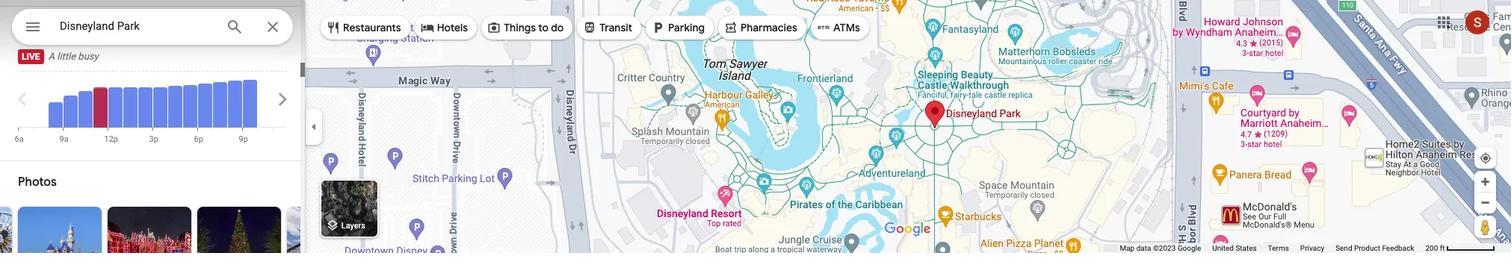 Task type: locate. For each thing, give the bounding box(es) containing it.
77% busy at 1 pm. image
[[123, 75, 137, 128], [123, 87, 137, 128]]

pixar pal-a-round – swinging image
[[287, 207, 371, 253]]

2 77% busy at 2 pm. image from the top
[[138, 87, 152, 128]]

79% busy at 4 pm. image
[[168, 75, 182, 128], [168, 86, 182, 128]]

0% busy at 10 pm. image
[[257, 75, 272, 128]]

footer inside google maps element
[[1120, 244, 1426, 253]]

privacy
[[1300, 244, 1324, 253]]

81% busy at 5 pm. image
[[183, 75, 197, 128], [183, 85, 197, 128]]

76% busy at 12 pm. image
[[104, 75, 122, 145]]

send product feedback
[[1336, 244, 1414, 253]]

2 81% busy at 5 pm. image from the top
[[183, 85, 197, 128]]

popular times
[[18, 21, 94, 35]]

2 79% busy at 4 pm. image from the top
[[168, 86, 182, 128]]

popular
[[18, 21, 60, 35]]

product
[[1354, 244, 1380, 253]]

77% busy at 2 pm. image
[[138, 75, 152, 128], [138, 87, 152, 128]]

1 81% busy at 5 pm. image from the top
[[183, 75, 197, 128]]

89% busy at 8 pm. image
[[228, 75, 242, 128], [228, 81, 242, 128]]

main street, usa image
[[197, 207, 281, 253]]

None field
[[60, 17, 214, 35]]

footer
[[1120, 244, 1426, 253]]

pharmacies button
[[718, 10, 806, 46]]

a
[[48, 51, 55, 62]]

86% busy at 7 pm. image
[[213, 75, 227, 128], [213, 82, 227, 128]]

6p
[[194, 135, 203, 145]]

show your location image
[[1479, 152, 1493, 165]]

69% busy at 10 am. image
[[78, 91, 92, 128]]

0% busy at 7 am. image
[[33, 75, 47, 128]]

videos image
[[0, 207, 12, 253]]

google account: sheryl atherton  
(sheryl.atherton@adept.ai) image
[[1466, 10, 1490, 34]]

restaurants
[[343, 21, 401, 34]]

popular times at disneyland park region
[[0, 7, 305, 145]]

states
[[1236, 244, 1257, 253]]

76% image
[[93, 88, 107, 128]]

48% busy at 8 am. image
[[48, 75, 62, 128]]

google
[[1178, 244, 1201, 253]]

hotels
[[437, 21, 468, 34]]

©2023
[[1153, 244, 1176, 253]]

2 77% busy at 1 pm. image from the top
[[123, 87, 137, 128]]

parking
[[668, 21, 705, 34]]

things to do
[[504, 21, 564, 34]]

200 ft button
[[1426, 244, 1496, 253]]

map
[[1120, 244, 1135, 253]]

83% busy at 6 pm. image
[[194, 75, 212, 145]]

times
[[63, 21, 94, 35]]

1 79% busy at 4 pm. image from the top
[[168, 75, 182, 128]]

parking button
[[646, 10, 714, 46]]

9p
[[239, 135, 248, 145]]

1 77% busy at 2 pm. image from the top
[[138, 75, 152, 128]]

12p
[[104, 135, 118, 145]]

1 86% busy at 7 pm. image from the top
[[213, 75, 227, 128]]

atms button
[[811, 10, 869, 46]]

send product feedback button
[[1336, 244, 1414, 253]]

do
[[551, 21, 564, 34]]

feedback
[[1382, 244, 1414, 253]]

to
[[538, 21, 549, 34]]

9a
[[59, 135, 69, 145]]

0% busy at 6 am. image
[[15, 75, 33, 145]]

ft
[[1440, 244, 1445, 253]]

pharmacies
[[741, 21, 797, 34]]

200 ft
[[1426, 244, 1445, 253]]

77% busy at 3 pm. image
[[149, 75, 167, 145]]

a little busy
[[48, 51, 98, 62]]

footer containing map data ©2023 google
[[1120, 244, 1426, 253]]

collapse side panel image
[[306, 118, 322, 135]]

1 89% busy at 8 pm. image from the top
[[228, 75, 242, 128]]

terms
[[1268, 244, 1289, 253]]

things to do button
[[481, 10, 573, 46]]



Task type: vqa. For each thing, say whether or not it's contained in the screenshot.
$1,008 is typical for Economy
no



Task type: describe. For each thing, give the bounding box(es) containing it.
none field inside disneyland park field
[[60, 17, 214, 35]]

61% busy at 9 am. image
[[59, 75, 77, 145]]

layers
[[341, 221, 365, 231]]

data
[[1137, 244, 1151, 253]]

6a
[[15, 135, 24, 145]]

transit
[[600, 21, 632, 34]]

zoom in image
[[1480, 176, 1491, 188]]


[[24, 16, 42, 37]]

69% busy at 10 am. image
[[78, 75, 92, 128]]

live
[[22, 52, 40, 62]]

send
[[1336, 244, 1352, 253]]

united states button
[[1212, 244, 1257, 253]]

busy
[[78, 51, 98, 62]]

Disneyland Park field
[[12, 9, 293, 45]]

things
[[504, 21, 536, 34]]

google maps element
[[0, 0, 1511, 253]]

privacy button
[[1300, 244, 1324, 253]]

91% busy at 9 pm. image
[[239, 75, 257, 145]]

2 86% busy at 7 pm. image from the top
[[213, 82, 227, 128]]

200
[[1426, 244, 1438, 253]]

restaurants button
[[321, 10, 410, 46]]

united states
[[1212, 244, 1257, 253]]

1 77% busy at 1 pm. image from the top
[[123, 75, 137, 128]]

zoom out image
[[1480, 197, 1491, 209]]

48% busy at 8 am. image
[[48, 102, 62, 128]]

photos
[[18, 175, 57, 190]]

atms
[[833, 21, 860, 34]]

map data ©2023 google
[[1120, 244, 1201, 253]]

3p
[[149, 135, 158, 145]]

currently 76% busy, usually 74% busy. image
[[93, 75, 107, 128]]

 search field
[[12, 9, 293, 48]]

0% busy at 11 pm. image
[[272, 75, 287, 128]]

2 89% busy at 8 pm. image from the top
[[228, 81, 242, 128]]

show street view coverage image
[[1475, 216, 1496, 238]]

hotels button
[[415, 10, 477, 46]]

transit button
[[577, 10, 641, 46]]

united
[[1212, 244, 1234, 253]]

 button
[[12, 9, 54, 48]]

"it's a small world" image
[[108, 207, 191, 253]]

terms button
[[1268, 244, 1289, 253]]

little
[[57, 51, 76, 62]]



